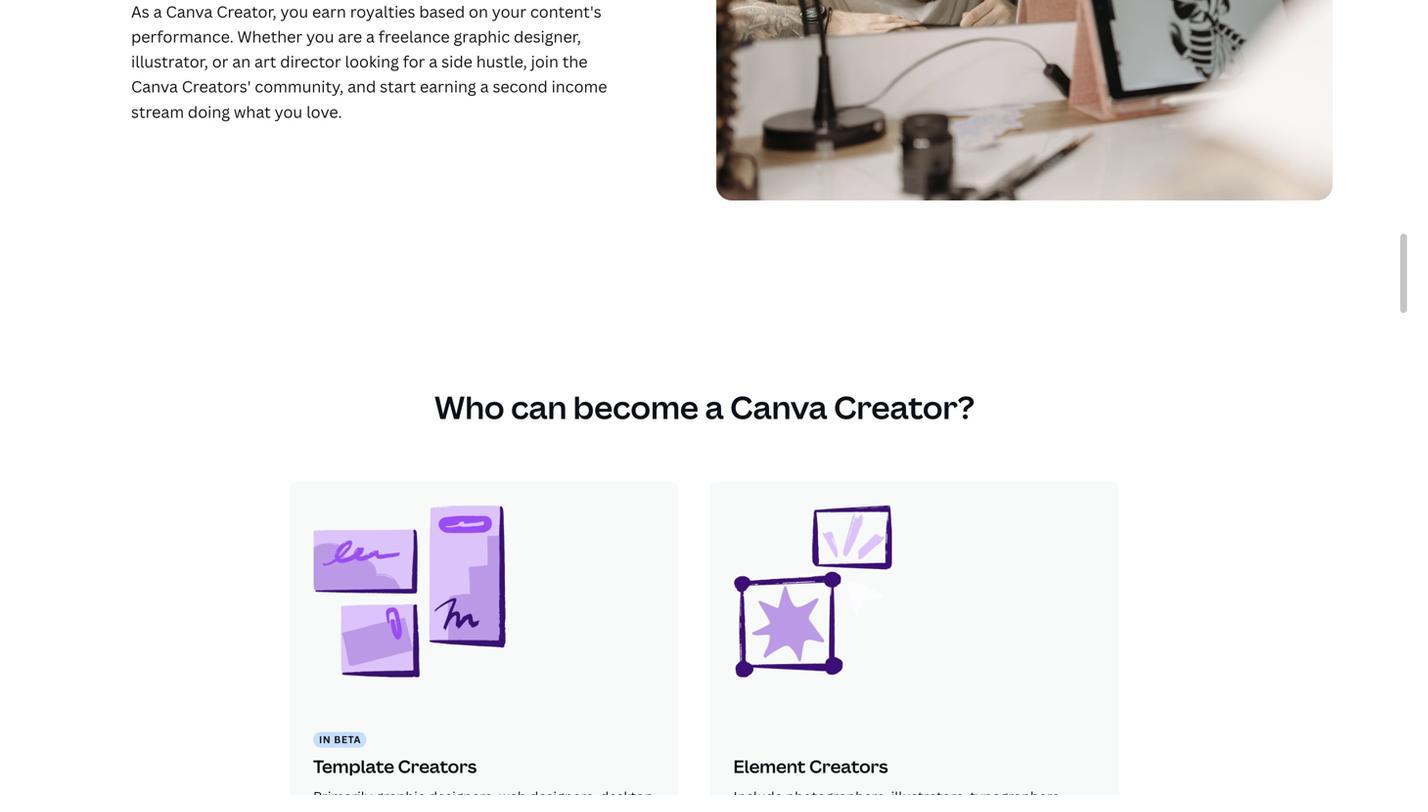 Task type: describe. For each thing, give the bounding box(es) containing it.
whether
[[237, 26, 303, 47]]

in beta template creators
[[313, 733, 477, 779]]

who can become a canva creator?
[[435, 386, 975, 429]]

what
[[234, 101, 271, 122]]

income
[[552, 76, 607, 97]]

element
[[734, 755, 806, 779]]

royalties
[[350, 1, 416, 22]]

looking
[[345, 51, 399, 72]]

a right become
[[705, 386, 724, 429]]

director
[[280, 51, 341, 72]]

the
[[563, 51, 588, 72]]

content's
[[530, 1, 602, 22]]

beta
[[334, 733, 361, 747]]

side
[[442, 51, 473, 72]]

element creators
[[734, 755, 888, 779]]

earn
[[312, 1, 346, 22]]

a down hustle,
[[480, 76, 489, 97]]

performance.
[[131, 26, 234, 47]]

2 vertical spatial canva
[[730, 386, 828, 429]]

graphic
[[454, 26, 510, 47]]

creators inside the in beta template creators
[[398, 755, 477, 779]]

your
[[492, 1, 527, 22]]

template
[[313, 755, 394, 779]]

on
[[469, 1, 488, 22]]

illustrator,
[[131, 51, 208, 72]]

designer,
[[514, 26, 581, 47]]

stream
[[131, 101, 184, 122]]

creator,
[[217, 1, 277, 22]]

creators'
[[182, 76, 251, 97]]



Task type: locate. For each thing, give the bounding box(es) containing it.
you left earn
[[280, 1, 308, 22]]

earning
[[420, 76, 476, 97]]

1 vertical spatial canva
[[131, 76, 178, 97]]

a right are
[[366, 26, 375, 47]]

and
[[348, 76, 376, 97]]

start
[[380, 76, 416, 97]]

a right for
[[429, 51, 438, 72]]

creators right element
[[810, 755, 888, 779]]

as a canva creator, you earn royalties based on your content's performance. whether you are a freelance graphic designer, illustrator, or an art director looking for a side hustle, join the canva creators' community, and start earning a second income stream doing what you love.
[[131, 1, 607, 122]]

you down community,
[[275, 101, 303, 122]]

a
[[153, 1, 162, 22], [366, 26, 375, 47], [429, 51, 438, 72], [480, 76, 489, 97], [705, 386, 724, 429]]

based
[[419, 1, 465, 22]]

2 creators from the left
[[810, 755, 888, 779]]

creators right template
[[398, 755, 477, 779]]

in
[[319, 733, 331, 747]]

an
[[232, 51, 251, 72]]

creator?
[[834, 386, 975, 429]]

you
[[280, 1, 308, 22], [306, 26, 334, 47], [275, 101, 303, 122]]

1 creators from the left
[[398, 755, 477, 779]]

you down earn
[[306, 26, 334, 47]]

join
[[531, 51, 559, 72]]

0 vertical spatial canva
[[166, 1, 213, 22]]

can
[[511, 386, 567, 429]]

2 vertical spatial you
[[275, 101, 303, 122]]

a right as
[[153, 1, 162, 22]]

0 vertical spatial you
[[280, 1, 308, 22]]

doing
[[188, 101, 230, 122]]

creators
[[398, 755, 477, 779], [810, 755, 888, 779]]

1 horizontal spatial creators
[[810, 755, 888, 779]]

community,
[[255, 76, 344, 97]]

who
[[435, 386, 505, 429]]

are
[[338, 26, 362, 47]]

for
[[403, 51, 425, 72]]

hustle,
[[476, 51, 527, 72]]

second
[[493, 76, 548, 97]]

1 vertical spatial you
[[306, 26, 334, 47]]

or
[[212, 51, 228, 72]]

as
[[131, 1, 150, 22]]

art
[[254, 51, 276, 72]]

become
[[573, 386, 699, 429]]

canva
[[166, 1, 213, 22], [131, 76, 178, 97], [730, 386, 828, 429]]

love.
[[306, 101, 342, 122]]

0 horizontal spatial creators
[[398, 755, 477, 779]]

freelance
[[379, 26, 450, 47]]



Task type: vqa. For each thing, say whether or not it's contained in the screenshot.
Move to trash 'Move'
no



